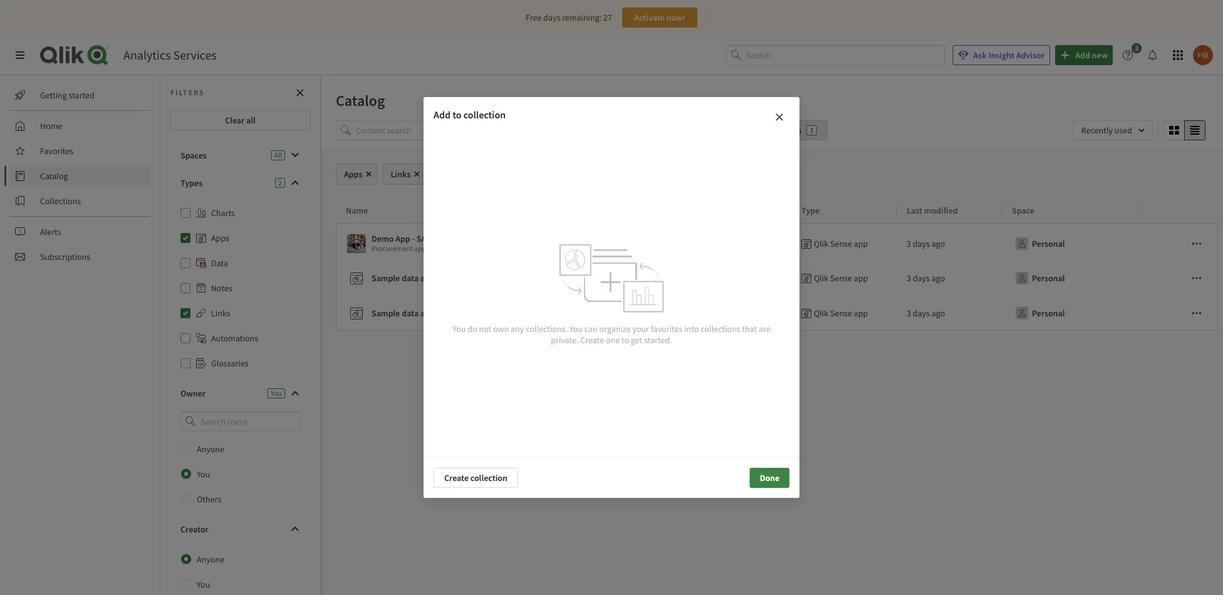 Task type: locate. For each thing, give the bounding box(es) containing it.
you inside creator option group
[[197, 579, 210, 590]]

cell
[[1142, 223, 1218, 261], [1142, 261, 1218, 296], [1142, 296, 1218, 331]]

3 ago from the top
[[932, 308, 945, 319]]

0 vertical spatial links
[[391, 169, 411, 180]]

3 personal button from the top
[[1012, 303, 1068, 323]]

services
[[173, 47, 217, 63]]

1 vertical spatial links
[[211, 308, 230, 319]]

personal
[[1032, 238, 1065, 249], [1032, 273, 1065, 284], [1032, 308, 1065, 319]]

1 horizontal spatial apps
[[344, 169, 363, 180]]

free days remaining: 27
[[526, 12, 612, 23]]

system.
[[1002, 244, 1026, 253]]

2 vertical spatial 3 days ago
[[907, 308, 945, 319]]

0 horizontal spatial create
[[444, 472, 469, 484]]

2 personal from the top
[[1032, 273, 1065, 284]]

0 horizontal spatial from
[[451, 244, 466, 253]]

navigation pane element
[[0, 80, 160, 272]]

0 vertical spatial sample data app button
[[347, 266, 786, 291]]

1 horizontal spatial to
[[622, 334, 629, 346]]

1 vertical spatial personal button
[[1012, 268, 1068, 288]]

2 vertical spatial 3 days ago button
[[907, 303, 945, 323]]

sense for first 3 days ago button from the bottom
[[830, 308, 852, 319]]

procurement right -
[[433, 233, 483, 244]]

that
[[742, 323, 757, 334]]

2 sample data app from the top
[[372, 308, 435, 319]]

daughter
[[565, 244, 594, 253]]

and right chemicals
[[826, 244, 838, 253]]

close image
[[775, 112, 785, 122]]

0 horizontal spatial to
[[453, 108, 461, 121]]

0 horizontal spatial catalog
[[40, 170, 68, 182]]

1 3 days ago from the top
[[907, 238, 945, 249]]

0 vertical spatial sample data app
[[372, 273, 435, 284]]

1 vertical spatial data
[[402, 273, 419, 284]]

creator
[[180, 524, 209, 535]]

the left daughter
[[552, 244, 564, 253]]

1 personal button from the top
[[1012, 234, 1068, 254]]

sap left bw
[[976, 244, 988, 253]]

0 horizontal spatial and
[[733, 244, 745, 253]]

done button
[[750, 468, 790, 488]]

1 vertical spatial to
[[784, 244, 791, 253]]

1 horizontal spatial the
[[903, 244, 915, 253]]

1 sample data app from the top
[[372, 273, 435, 284]]

0 horizontal spatial the
[[552, 244, 564, 253]]

3 inside 'filters' region
[[810, 125, 814, 135]]

sample data app button for first 3 days ago button from the bottom
[[347, 301, 786, 326]]

3 qlik sense app cell from the top
[[791, 296, 897, 331]]

activate now!
[[634, 12, 685, 23]]

sap right -
[[417, 233, 431, 244]]

app
[[395, 233, 410, 244]]

are left active
[[631, 244, 641, 253]]

1 sense from the top
[[830, 238, 852, 249]]

collections
[[40, 196, 81, 207]]

3 days ago cell for 3rd qlik sense app cell from the bottom
[[897, 223, 1002, 261]]

1 qlik from the top
[[814, 238, 829, 249]]

procurement
[[433, 233, 483, 244], [372, 244, 413, 253]]

collection inside button
[[470, 472, 507, 484]]

to left get
[[622, 334, 629, 346]]

1 horizontal spatial links
[[391, 169, 411, 180]]

sample data app button down daughter
[[347, 266, 786, 291]]

anyone inside owner option group
[[197, 443, 224, 455]]

sense for second 3 days ago button from the bottom
[[830, 273, 852, 284]]

automations
[[211, 333, 258, 344]]

2 vertical spatial sense
[[830, 308, 852, 319]]

3 sense from the top
[[830, 308, 852, 319]]

1 vertical spatial ago
[[932, 273, 945, 284]]

to
[[453, 108, 461, 121], [784, 244, 791, 253], [622, 334, 629, 346]]

1 vertical spatial anyone
[[197, 554, 224, 565]]

3 days ago cell for qlik sense app cell related to sample data app button related to first 3 days ago button from the bottom
[[897, 296, 1002, 331]]

0 vertical spatial are
[[631, 244, 641, 253]]

create
[[580, 334, 604, 346], [444, 472, 469, 484]]

1 vertical spatial sample data app button
[[347, 301, 786, 326]]

1 sample data app button from the top
[[347, 266, 786, 291]]

2 vertical spatial personal button
[[1012, 303, 1068, 323]]

3 qlik sense app from the top
[[814, 308, 868, 319]]

1 and from the left
[[733, 244, 745, 253]]

personal for first 3 days ago button from the bottom the personal button
[[1032, 308, 1065, 319]]

cell for first 3 days ago button from the bottom the personal button
[[1142, 296, 1218, 331]]

data for sample data app button associated with second 3 days ago button from the bottom
[[402, 273, 419, 284]]

the right "etc."
[[903, 244, 915, 253]]

0 horizontal spatial sap
[[417, 233, 431, 244]]

creator button
[[170, 519, 310, 539]]

etc.
[[890, 244, 902, 253]]

1 horizontal spatial from
[[954, 244, 969, 253]]

1 ago from the top
[[932, 238, 945, 249]]

procurement right qlik sense app "icon"
[[372, 244, 413, 253]]

0 horizontal spatial are
[[631, 244, 641, 253]]

2 qlik sense app cell from the top
[[791, 261, 897, 296]]

3 cell from the top
[[1142, 296, 1218, 331]]

sap
[[417, 233, 431, 244], [976, 244, 988, 253]]

2 vertical spatial data
[[402, 308, 419, 319]]

3 days ago for first 3 days ago button from the bottom
[[907, 308, 945, 319]]

3 3 days ago cell from the top
[[897, 296, 1002, 331]]

into
[[684, 323, 699, 334]]

you
[[453, 323, 466, 334], [569, 323, 583, 334], [271, 389, 282, 398], [197, 468, 210, 480], [197, 579, 210, 590]]

1 personal from the top
[[1032, 238, 1065, 249]]

0 horizontal spatial links
[[211, 308, 230, 319]]

1 cell from the top
[[1142, 223, 1218, 261]]

0 vertical spatial apps
[[344, 169, 363, 180]]

you inside owner option group
[[197, 468, 210, 480]]

to inside demo app - sap procurement procurement application from a global holding company. the daughter companies are active in electronic products and automotive to chemicals and pharmaceutical etc. the data comes from a sap bw system.
[[784, 244, 791, 253]]

ago for third 3 days ago button from the bottom
[[932, 238, 945, 249]]

2 personal cell from the top
[[1002, 261, 1142, 296]]

1 horizontal spatial a
[[971, 244, 975, 253]]

1 3 days ago button from the top
[[907, 234, 945, 254]]

from
[[451, 244, 466, 253], [954, 244, 969, 253]]

1 vertical spatial 3 days ago
[[907, 273, 945, 284]]

3 days ago for second 3 days ago button from the bottom
[[907, 273, 945, 284]]

personal cell for sample data app button associated with second 3 days ago button from the bottom's qlik sense app cell's '3 days ago' cell
[[1002, 261, 1142, 296]]

apps up name
[[344, 169, 363, 180]]

sample data app button up "private."
[[347, 301, 786, 326]]

are right that
[[759, 323, 771, 334]]

1 vertical spatial catalog
[[40, 170, 68, 182]]

qlik sense app image
[[347, 234, 366, 253]]

0 vertical spatial create
[[580, 334, 604, 346]]

2 cell from the top
[[1142, 261, 1218, 296]]

1 3 days ago cell from the top
[[897, 223, 1002, 261]]

activate
[[634, 12, 665, 23]]

1 vertical spatial sense
[[830, 273, 852, 284]]

2 from from the left
[[954, 244, 969, 253]]

3 qlik from the top
[[814, 308, 829, 319]]

2 3 days ago cell from the top
[[897, 261, 1002, 296]]

1 vertical spatial qlik
[[814, 273, 829, 284]]

2 sample data app button from the top
[[347, 301, 786, 326]]

and right products
[[733, 244, 745, 253]]

sample data app for sample data app button associated with second 3 days ago button from the bottom
[[372, 273, 435, 284]]

ago for first 3 days ago button from the bottom
[[932, 308, 945, 319]]

0 vertical spatial 3 days ago button
[[907, 234, 945, 254]]

0 vertical spatial personal
[[1032, 238, 1065, 249]]

2 sense from the top
[[830, 273, 852, 284]]

1 from from the left
[[451, 244, 466, 253]]

qlik sense app cell for sample data app button associated with second 3 days ago button from the bottom
[[791, 261, 897, 296]]

3
[[810, 125, 814, 135], [907, 238, 911, 249], [907, 273, 911, 284], [907, 308, 911, 319]]

analytics services
[[123, 47, 217, 63]]

2 horizontal spatial to
[[784, 244, 791, 253]]

0 vertical spatial personal button
[[1012, 234, 1068, 254]]

1 horizontal spatial catalog
[[336, 91, 385, 110]]

qlik sense app cell
[[791, 223, 897, 261], [791, 261, 897, 296], [791, 296, 897, 331]]

0 vertical spatial qlik sense app
[[814, 238, 868, 249]]

create inside create collection button
[[444, 472, 469, 484]]

2 3 days ago from the top
[[907, 273, 945, 284]]

1 vertical spatial personal
[[1032, 273, 1065, 284]]

collections
[[701, 323, 740, 334]]

2 vertical spatial personal
[[1032, 308, 1065, 319]]

1 sample from the top
[[372, 273, 400, 284]]

apps
[[344, 169, 363, 180], [211, 232, 229, 244]]

sample data app
[[372, 273, 435, 284], [372, 308, 435, 319]]

searchbar element
[[726, 45, 945, 65]]

data
[[917, 244, 931, 253], [402, 273, 419, 284], [402, 308, 419, 319]]

qlik
[[814, 238, 829, 249], [814, 273, 829, 284], [814, 308, 829, 319]]

1 vertical spatial create
[[444, 472, 469, 484]]

type
[[801, 205, 820, 216]]

2 personal button from the top
[[1012, 268, 1068, 288]]

1 horizontal spatial are
[[759, 323, 771, 334]]

3 3 days ago from the top
[[907, 308, 945, 319]]

create collection button
[[434, 468, 518, 488]]

from right 'comes'
[[954, 244, 969, 253]]

0 vertical spatial data
[[917, 244, 931, 253]]

from left global
[[451, 244, 466, 253]]

1 vertical spatial apps
[[211, 232, 229, 244]]

personal button for first 3 days ago button from the bottom
[[1012, 303, 1068, 323]]

3 3 days ago button from the top
[[907, 303, 945, 323]]

1 vertical spatial sample data app
[[372, 308, 435, 319]]

others
[[197, 494, 221, 505]]

apps up data
[[211, 232, 229, 244]]

app for qlik sense app cell related to sample data app button related to first 3 days ago button from the bottom
[[854, 308, 868, 319]]

1 horizontal spatial create
[[580, 334, 604, 346]]

anyone down creator
[[197, 554, 224, 565]]

0 vertical spatial 3 days ago
[[907, 238, 945, 249]]

collection
[[463, 108, 506, 121], [470, 472, 507, 484]]

sense for third 3 days ago button from the bottom
[[830, 238, 852, 249]]

2 qlik sense app from the top
[[814, 273, 868, 284]]

to left chemicals
[[784, 244, 791, 253]]

holding
[[494, 244, 518, 253]]

a
[[468, 244, 472, 253], [971, 244, 975, 253]]

personal for the personal button associated with second 3 days ago button from the bottom
[[1032, 273, 1065, 284]]

qlik sense app
[[814, 238, 868, 249], [814, 273, 868, 284], [814, 308, 868, 319]]

2 vertical spatial qlik
[[814, 308, 829, 319]]

sample for first 3 days ago button from the bottom
[[372, 308, 400, 319]]

1 vertical spatial are
[[759, 323, 771, 334]]

personal button
[[1012, 234, 1068, 254], [1012, 268, 1068, 288], [1012, 303, 1068, 323]]

one
[[606, 334, 620, 346]]

app
[[854, 238, 868, 249], [420, 273, 435, 284], [854, 273, 868, 284], [420, 308, 435, 319], [854, 308, 868, 319]]

ask insight advisor
[[973, 50, 1045, 61]]

3 days ago cell
[[897, 223, 1002, 261], [897, 261, 1002, 296], [897, 296, 1002, 331]]

0 vertical spatial anyone
[[197, 443, 224, 455]]

2 vertical spatial to
[[622, 334, 629, 346]]

2 vertical spatial qlik sense app
[[814, 308, 868, 319]]

are inside you do not own any collections. you can organize your favorites into collections that are private. create one to get started.
[[759, 323, 771, 334]]

3 personal cell from the top
[[1002, 296, 1142, 331]]

sample
[[372, 273, 400, 284], [372, 308, 400, 319]]

1 vertical spatial qlik sense app
[[814, 273, 868, 284]]

1 horizontal spatial and
[[826, 244, 838, 253]]

personal cell
[[1002, 223, 1142, 261], [1002, 261, 1142, 296], [1002, 296, 1142, 331]]

0 vertical spatial sense
[[830, 238, 852, 249]]

days for first 3 days ago button from the bottom
[[913, 308, 930, 319]]

3 for 3rd qlik sense app cell from the bottom
[[907, 238, 911, 249]]

personal cell for '3 days ago' cell corresponding to qlik sense app cell related to sample data app button related to first 3 days ago button from the bottom
[[1002, 296, 1142, 331]]

companies
[[596, 244, 630, 253]]

2
[[278, 178, 282, 188]]

subscriptions link
[[10, 247, 150, 267]]

personal cell for 3rd qlik sense app cell from the bottom's '3 days ago' cell
[[1002, 223, 1142, 261]]

2 sample from the top
[[372, 308, 400, 319]]

space
[[1012, 205, 1034, 216]]

1 vertical spatial sample
[[372, 308, 400, 319]]

charts
[[211, 207, 235, 219]]

clear
[[225, 115, 245, 126]]

days for third 3 days ago button from the bottom
[[913, 238, 930, 249]]

ago for second 3 days ago button from the bottom
[[932, 273, 945, 284]]

3 days ago
[[907, 238, 945, 249], [907, 273, 945, 284], [907, 308, 945, 319]]

ask
[[973, 50, 987, 61]]

2 qlik from the top
[[814, 273, 829, 284]]

data inside demo app - sap procurement procurement application from a global holding company. the daughter companies are active in electronic products and automotive to chemicals and pharmaceutical etc. the data comes from a sap bw system.
[[917, 244, 931, 253]]

app for sample data app button associated with second 3 days ago button from the bottom's qlik sense app cell
[[854, 273, 868, 284]]

0 vertical spatial qlik
[[814, 238, 829, 249]]

automotive
[[746, 244, 783, 253]]

personal for the personal button corresponding to third 3 days ago button from the bottom
[[1032, 238, 1065, 249]]

3 days ago button
[[907, 234, 945, 254], [907, 268, 945, 288], [907, 303, 945, 323]]

3 for sample data app button associated with second 3 days ago button from the bottom's qlik sense app cell
[[907, 273, 911, 284]]

anyone
[[197, 443, 224, 455], [197, 554, 224, 565]]

1 anyone from the top
[[197, 443, 224, 455]]

0 vertical spatial sample
[[372, 273, 400, 284]]

subscriptions
[[40, 251, 90, 263]]

recently used image
[[1073, 120, 1153, 140]]

0 horizontal spatial apps
[[211, 232, 229, 244]]

0 horizontal spatial procurement
[[372, 244, 413, 253]]

0 vertical spatial to
[[453, 108, 461, 121]]

home link
[[10, 116, 150, 136]]

to right add
[[453, 108, 461, 121]]

sense
[[830, 238, 852, 249], [830, 273, 852, 284], [830, 308, 852, 319]]

2 vertical spatial ago
[[932, 308, 945, 319]]

own
[[493, 323, 509, 334]]

a left global
[[468, 244, 472, 253]]

3 personal from the top
[[1032, 308, 1065, 319]]

0 horizontal spatial a
[[468, 244, 472, 253]]

all
[[768, 125, 778, 136]]

creator option group
[[170, 547, 310, 595]]

0 vertical spatial collection
[[463, 108, 506, 121]]

sample data app for sample data app button related to first 3 days ago button from the bottom
[[372, 308, 435, 319]]

you do not own any collections. you can organize your favorites into collections that are private. create one to get started.
[[453, 323, 771, 346]]

1 personal cell from the top
[[1002, 223, 1142, 261]]

close sidebar menu image
[[15, 50, 25, 60]]

2 anyone from the top
[[197, 554, 224, 565]]

2 ago from the top
[[932, 273, 945, 284]]

0 vertical spatial ago
[[932, 238, 945, 249]]

days
[[543, 12, 560, 23], [913, 238, 930, 249], [913, 273, 930, 284], [913, 308, 930, 319]]

sample data app button for second 3 days ago button from the bottom
[[347, 266, 786, 291]]

a left bw
[[971, 244, 975, 253]]

owner option group
[[170, 437, 310, 512]]

1 vertical spatial 3 days ago button
[[907, 268, 945, 288]]

app for 3rd qlik sense app cell from the bottom
[[854, 238, 868, 249]]

qlik sense app cell for sample data app button related to first 3 days ago button from the bottom
[[791, 296, 897, 331]]

links down the notes
[[211, 308, 230, 319]]

links right apps button
[[391, 169, 411, 180]]

1 the from the left
[[552, 244, 564, 253]]

and
[[733, 244, 745, 253], [826, 244, 838, 253]]

anyone up 'others'
[[197, 443, 224, 455]]

1 vertical spatial collection
[[470, 472, 507, 484]]

anyone inside creator option group
[[197, 554, 224, 565]]



Task type: describe. For each thing, give the bounding box(es) containing it.
notes
[[211, 283, 232, 294]]

getting started link
[[10, 85, 150, 105]]

can
[[585, 323, 598, 334]]

getting
[[40, 90, 67, 101]]

to inside you do not own any collections. you can organize your favorites into collections that are private. create one to get started.
[[622, 334, 629, 346]]

data
[[211, 258, 228, 269]]

anyone for creator option group
[[197, 554, 224, 565]]

27
[[603, 12, 612, 23]]

not
[[479, 323, 491, 334]]

filters
[[780, 125, 802, 136]]

chemicals
[[792, 244, 825, 253]]

ask insight advisor button
[[953, 45, 1050, 65]]

filters
[[170, 88, 205, 97]]

free
[[526, 12, 542, 23]]

qlik for sample data app button associated with second 3 days ago button from the bottom
[[814, 273, 829, 284]]

active
[[643, 244, 662, 253]]

1 a from the left
[[468, 244, 472, 253]]

last modified
[[907, 205, 958, 216]]

now!
[[666, 12, 685, 23]]

insight
[[988, 50, 1015, 61]]

all filters
[[768, 125, 802, 136]]

sample for second 3 days ago button from the bottom
[[372, 273, 400, 284]]

glossaries
[[211, 358, 249, 369]]

3 days ago for third 3 days ago button from the bottom
[[907, 238, 945, 249]]

activate now! link
[[622, 8, 697, 28]]

demo
[[372, 233, 394, 244]]

analytics services element
[[123, 47, 217, 63]]

organize
[[599, 323, 631, 334]]

data for sample data app button related to first 3 days ago button from the bottom
[[402, 308, 419, 319]]

comes
[[932, 244, 953, 253]]

create inside you do not own any collections. you can organize your favorites into collections that are private. create one to get started.
[[580, 334, 604, 346]]

name
[[346, 205, 368, 216]]

last
[[907, 205, 922, 216]]

alerts
[[40, 226, 61, 237]]

2 the from the left
[[903, 244, 915, 253]]

apps button
[[336, 164, 378, 185]]

links inside button
[[391, 169, 411, 180]]

2 and from the left
[[826, 244, 838, 253]]

bw
[[990, 244, 1000, 253]]

filters region
[[321, 118, 1223, 150]]

all
[[246, 115, 256, 126]]

demo app - sap procurement procurement application from a global holding company. the daughter companies are active in electronic products and automotive to chemicals and pharmaceutical etc. the data comes from a sap bw system.
[[372, 233, 1026, 253]]

modified
[[924, 205, 958, 216]]

electronic
[[671, 244, 702, 253]]

Search text field
[[746, 45, 945, 65]]

1 horizontal spatial sap
[[976, 244, 988, 253]]

2 3 days ago button from the top
[[907, 268, 945, 288]]

qlik for sample data app button related to first 3 days ago button from the bottom
[[814, 308, 829, 319]]

analytics
[[123, 47, 171, 63]]

favorites
[[40, 145, 73, 157]]

personal button for second 3 days ago button from the bottom
[[1012, 268, 1068, 288]]

anyone for owner option group
[[197, 443, 224, 455]]

clear all
[[225, 115, 256, 126]]

cell for the personal button corresponding to third 3 days ago button from the bottom
[[1142, 223, 1218, 261]]

apps inside button
[[344, 169, 363, 180]]

switch view group
[[1164, 120, 1206, 140]]

are inside demo app - sap procurement procurement application from a global holding company. the daughter companies are active in electronic products and automotive to chemicals and pharmaceutical etc. the data comes from a sap bw system.
[[631, 244, 641, 253]]

owner
[[180, 388, 206, 399]]

home
[[40, 120, 62, 132]]

cell for the personal button associated with second 3 days ago button from the bottom
[[1142, 261, 1218, 296]]

remaining:
[[562, 12, 602, 23]]

types
[[180, 177, 203, 189]]

your
[[633, 323, 649, 334]]

1 qlik sense app cell from the top
[[791, 223, 897, 261]]

3 for qlik sense app cell related to sample data app button related to first 3 days ago button from the bottom
[[907, 308, 911, 319]]

company.
[[520, 244, 550, 253]]

2 a from the left
[[971, 244, 975, 253]]

-
[[412, 233, 415, 244]]

add to collection dialog
[[424, 97, 800, 498]]

application
[[414, 244, 450, 253]]

in
[[663, 244, 669, 253]]

clear all button
[[170, 110, 310, 130]]

add to collection
[[434, 108, 506, 121]]

3 days ago cell for sample data app button associated with second 3 days ago button from the bottom's qlik sense app cell
[[897, 261, 1002, 296]]

any
[[511, 323, 524, 334]]

collections.
[[526, 323, 568, 334]]

get
[[631, 334, 642, 346]]

1 horizontal spatial procurement
[[433, 233, 483, 244]]

global
[[473, 244, 493, 253]]

collections link
[[10, 191, 150, 211]]

catalog link
[[10, 166, 150, 186]]

personal button for third 3 days ago button from the bottom
[[1012, 234, 1068, 254]]

products
[[703, 244, 731, 253]]

Content search text field
[[356, 120, 493, 140]]

done
[[760, 472, 780, 484]]

started.
[[644, 334, 672, 346]]

create collection
[[444, 472, 507, 484]]

advisor
[[1016, 50, 1045, 61]]

private.
[[551, 334, 579, 346]]

getting started
[[40, 90, 94, 101]]

favorites link
[[10, 141, 150, 161]]

favorites
[[651, 323, 683, 334]]

started
[[69, 90, 94, 101]]

pharmaceutical
[[840, 244, 889, 253]]

0 vertical spatial catalog
[[336, 91, 385, 110]]

1 qlik sense app from the top
[[814, 238, 868, 249]]

add
[[434, 108, 451, 121]]

links button
[[383, 164, 426, 185]]

days for second 3 days ago button from the bottom
[[913, 273, 930, 284]]

do
[[468, 323, 477, 334]]

alerts link
[[10, 222, 150, 242]]

catalog inside navigation pane element
[[40, 170, 68, 182]]



Task type: vqa. For each thing, say whether or not it's contained in the screenshot.
middle Qlik
yes



